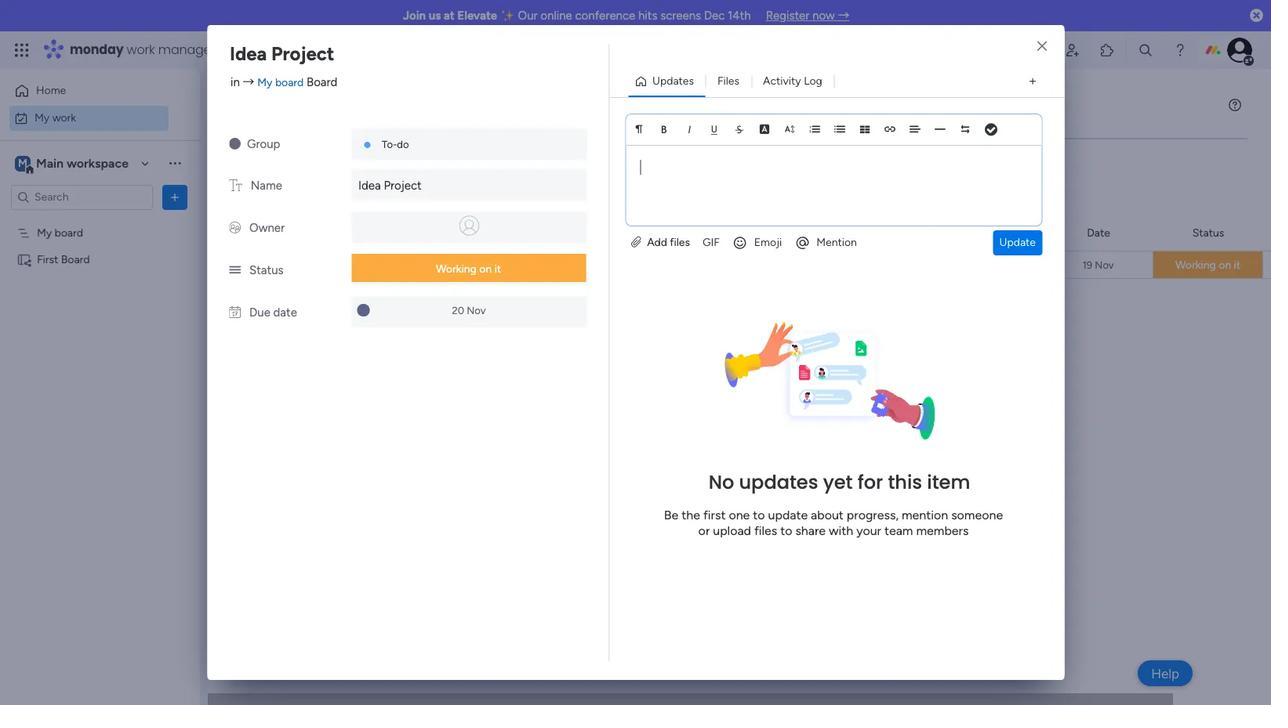Task type: vqa. For each thing, say whether or not it's contained in the screenshot.
right Working on it
yes



Task type: describe. For each thing, give the bounding box(es) containing it.
nov for 19 nov
[[1095, 259, 1114, 271]]

to-do
[[382, 139, 409, 151]]

add
[[647, 236, 667, 249]]

1 horizontal spatial idea
[[358, 179, 381, 193]]

workspace image
[[15, 155, 31, 172]]

list box containing my board
[[0, 216, 200, 485]]

bold image
[[659, 124, 670, 135]]

format image
[[634, 124, 645, 135]]

help
[[1151, 666, 1179, 682]]

0 horizontal spatial project
[[271, 42, 334, 65]]

this
[[888, 470, 922, 496]]

1 horizontal spatial working on it
[[1175, 259, 1241, 272]]

align image
[[910, 124, 921, 135]]

my work button
[[9, 105, 169, 131]]

v2 sun image
[[229, 137, 241, 151]]

no updates yet for this item dialog
[[0, 0, 1271, 706]]

updates button
[[628, 69, 706, 94]]

status inside no updates yet for this item dialog
[[249, 263, 283, 278]]

main workspace
[[36, 156, 129, 171]]

monday
[[70, 41, 124, 59]]

workspace
[[67, 156, 129, 171]]

19 nov
[[1082, 259, 1114, 271]]

customize button
[[500, 157, 584, 182]]

jacob simon image
[[1227, 38, 1252, 63]]

item
[[255, 259, 277, 272]]

activity log button
[[751, 69, 834, 94]]

be the first one to update about progress, mention someone or upload files to share with your team members
[[664, 508, 1003, 539]]

rtl ltr image
[[960, 124, 971, 135]]

update
[[768, 508, 808, 523]]

/ for today
[[312, 311, 319, 331]]

with
[[829, 524, 853, 539]]

register
[[766, 9, 809, 23]]

m
[[18, 156, 27, 170]]

files button
[[706, 69, 751, 94]]

item 1
[[255, 259, 285, 272]]

board inside list box
[[55, 226, 83, 240]]

0 horizontal spatial to
[[753, 508, 765, 523]]

log
[[804, 74, 822, 88]]

done
[[439, 162, 464, 176]]

it inside no updates yet for this item dialog
[[494, 263, 501, 276]]

my for board
[[37, 226, 52, 240]]

see
[[274, 43, 293, 56]]

activity log
[[763, 74, 822, 88]]

shareable board image
[[16, 252, 31, 267]]

activity
[[763, 74, 801, 88]]

0 horizontal spatial idea project
[[230, 42, 334, 65]]

italic image
[[684, 124, 695, 135]]

emoji
[[754, 236, 782, 249]]

mention button
[[788, 231, 863, 256]]

conference
[[575, 9, 635, 23]]

dapulse attachment image
[[631, 236, 641, 249]]

select product image
[[14, 42, 30, 58]]

1 horizontal spatial working
[[1175, 259, 1216, 272]]

add files
[[644, 236, 690, 249]]

people
[[980, 226, 1013, 240]]

due
[[249, 306, 270, 320]]

someone
[[951, 508, 1003, 523]]

v2 multiple person column image
[[229, 221, 241, 235]]

working inside no updates yet for this item dialog
[[436, 263, 477, 276]]

20
[[452, 305, 464, 316]]

files inside be the first one to update about progress, mention someone or upload files to share with your team members
[[754, 524, 777, 539]]

the
[[682, 508, 700, 523]]

checklist image
[[985, 125, 997, 136]]

underline image
[[709, 124, 720, 135]]

Filter dashboard by text search field
[[231, 157, 379, 182]]

main
[[36, 156, 64, 171]]

today / 0 items
[[264, 311, 360, 331]]

date
[[273, 306, 297, 320]]

yet
[[823, 470, 853, 496]]

in → my board board
[[231, 75, 337, 89]]

register now →
[[766, 9, 849, 23]]

1 horizontal spatial idea project
[[358, 179, 422, 193]]

my board
[[37, 226, 83, 240]]

help button
[[1138, 661, 1193, 687]]

first
[[37, 253, 58, 266]]

work
[[277, 91, 340, 126]]

do
[[397, 139, 409, 151]]

share
[[795, 524, 826, 539]]

register now → link
[[766, 9, 849, 23]]

home
[[36, 84, 66, 97]]

workspace selection element
[[15, 154, 131, 174]]

items inside today / 0 items
[[333, 316, 360, 329]]

Search in workspace field
[[33, 188, 131, 206]]

members
[[916, 524, 969, 539]]

invite members image
[[1065, 42, 1080, 58]]

my work
[[35, 111, 76, 124]]

first
[[703, 508, 726, 523]]

mention
[[816, 236, 857, 249]]

1 vertical spatial group
[[863, 226, 894, 240]]

my board link
[[257, 76, 304, 89]]

overdue
[[264, 227, 325, 246]]

2 horizontal spatial board
[[712, 226, 740, 240]]

to-
[[382, 139, 397, 151]]

group inside no updates yet for this item dialog
[[247, 137, 280, 151]]

add view image
[[1029, 76, 1036, 87]]

hide
[[413, 162, 436, 176]]

inbox image
[[1030, 42, 1046, 58]]

/ for overdue
[[329, 227, 336, 246]]

overdue / 1 item
[[264, 227, 369, 246]]

hits
[[638, 9, 657, 23]]

mention
[[902, 508, 948, 523]]

due date
[[249, 306, 297, 320]]

management
[[158, 41, 244, 59]]

name
[[251, 179, 282, 193]]



Task type: locate. For each thing, give the bounding box(es) containing it.
working on it inside no updates yet for this item dialog
[[436, 263, 501, 276]]

0 horizontal spatial working
[[436, 263, 477, 276]]

upload
[[713, 524, 751, 539]]

team
[[884, 524, 913, 539]]

1 horizontal spatial work
[[127, 41, 155, 59]]

my right in
[[257, 76, 272, 89]]

idea project up in → my board board
[[230, 42, 334, 65]]

close image
[[1037, 41, 1047, 53]]

1 vertical spatial board
[[712, 226, 740, 240]]

1 vertical spatial items
[[333, 316, 360, 329]]

apps image
[[1099, 42, 1115, 58]]

v2 status image
[[229, 263, 241, 278]]

files
[[670, 236, 690, 249], [754, 524, 777, 539]]

project up in → my board board
[[271, 42, 334, 65]]

update button
[[993, 231, 1042, 256]]

1 horizontal spatial board
[[275, 76, 304, 89]]

0 vertical spatial items
[[467, 162, 494, 176]]

list box
[[0, 216, 200, 485]]

gif
[[703, 236, 720, 249]]

be
[[664, 508, 679, 523]]

1 horizontal spatial group
[[863, 226, 894, 240]]

screens
[[660, 9, 701, 23]]

0 horizontal spatial nov
[[467, 305, 486, 316]]

0 horizontal spatial →
[[243, 75, 254, 89]]

join us at elevate ✨ our online conference hits screens dec 14th
[[403, 9, 751, 23]]

0 horizontal spatial board
[[61, 253, 90, 266]]

monday work management
[[70, 41, 244, 59]]

idea project
[[230, 42, 334, 65], [358, 179, 422, 193]]

1 vertical spatial 1
[[280, 259, 285, 272]]

hide done items
[[413, 162, 494, 176]]

idea up in
[[230, 42, 267, 65]]

for
[[858, 470, 883, 496]]

0 vertical spatial project
[[271, 42, 334, 65]]

0 horizontal spatial items
[[333, 316, 360, 329]]

work down home
[[52, 111, 76, 124]]

1 vertical spatial files
[[754, 524, 777, 539]]

my up the first at the left
[[37, 226, 52, 240]]

emoji button
[[726, 231, 788, 256]]

1 horizontal spatial on
[[1219, 259, 1231, 272]]

on
[[1219, 259, 1231, 272], [479, 263, 492, 276]]

gif button
[[696, 231, 726, 256]]

1 vertical spatial to
[[780, 524, 792, 539]]

1 horizontal spatial it
[[1234, 259, 1241, 272]]

see plans
[[274, 43, 322, 56]]

0 vertical spatial →
[[838, 9, 849, 23]]

to right "one"
[[753, 508, 765, 523]]

items
[[467, 162, 494, 176], [333, 316, 360, 329]]

1 vertical spatial status
[[249, 263, 283, 278]]

first board
[[37, 253, 90, 266]]

us
[[429, 9, 441, 23]]

work right monday
[[127, 41, 155, 59]]

0 vertical spatial status
[[1192, 226, 1224, 240]]

my inside my work button
[[35, 111, 50, 124]]

updates
[[652, 74, 694, 88]]

in
[[231, 75, 240, 89]]

→ inside no updates yet for this item dialog
[[243, 75, 254, 89]]

online
[[541, 9, 572, 23]]

1 vertical spatial project
[[384, 179, 422, 193]]

1 inside overdue / 1 item
[[340, 231, 344, 245]]

home button
[[9, 78, 169, 104]]

my down home
[[35, 111, 50, 124]]

item right overdue
[[347, 231, 369, 245]]

0 horizontal spatial on
[[479, 263, 492, 276]]

1 vertical spatial board
[[55, 226, 83, 240]]

1 horizontal spatial nov
[[1095, 259, 1114, 271]]

nov
[[1095, 259, 1114, 271], [467, 305, 486, 316]]

✨
[[500, 9, 515, 23]]

no
[[709, 470, 734, 496]]

option
[[0, 219, 200, 222]]

/ left '0'
[[312, 311, 319, 331]]

1. numbers image
[[809, 124, 820, 135]]

nov right 19
[[1095, 259, 1114, 271]]

my
[[257, 76, 272, 89], [235, 91, 271, 126], [35, 111, 50, 124], [37, 226, 52, 240]]

0 horizontal spatial status
[[249, 263, 283, 278]]

1 vertical spatial work
[[52, 111, 76, 124]]

line image
[[935, 124, 946, 135]]

0 horizontal spatial 1
[[280, 259, 285, 272]]

1 horizontal spatial /
[[329, 227, 336, 246]]

working on it
[[1175, 259, 1241, 272], [436, 263, 501, 276]]

1 right overdue
[[340, 231, 344, 245]]

item up mention
[[927, 470, 970, 496]]

0
[[323, 316, 330, 329]]

0 vertical spatial 1
[[340, 231, 344, 245]]

board
[[275, 76, 304, 89], [55, 226, 83, 240]]

1 horizontal spatial status
[[1192, 226, 1224, 240]]

item
[[347, 231, 369, 245], [927, 470, 970, 496]]

my inside in → my board board
[[257, 76, 272, 89]]

/
[[329, 227, 336, 246], [312, 311, 319, 331]]

search everything image
[[1138, 42, 1153, 58]]

status
[[1192, 226, 1224, 240], [249, 263, 283, 278]]

search image
[[360, 163, 372, 176]]

0 vertical spatial work
[[127, 41, 155, 59]]

files down update at the bottom of page
[[754, 524, 777, 539]]

group
[[247, 137, 280, 151], [863, 226, 894, 240]]

0 horizontal spatial files
[[670, 236, 690, 249]]

dapulse text column image
[[229, 179, 242, 193]]

dec
[[704, 9, 725, 23]]

see plans button
[[253, 38, 329, 62]]

board inside no updates yet for this item dialog
[[307, 75, 337, 89]]

0 vertical spatial idea project
[[230, 42, 334, 65]]

at
[[444, 9, 455, 23]]

1 vertical spatial item
[[927, 470, 970, 496]]

item inside overdue / 1 item
[[347, 231, 369, 245]]

my for work
[[35, 111, 50, 124]]

item inside dialog
[[927, 470, 970, 496]]

elevate
[[457, 9, 497, 23]]

items right '0'
[[333, 316, 360, 329]]

group right the v2 sun image
[[247, 137, 280, 151]]

progress,
[[847, 508, 899, 523]]

board
[[307, 75, 337, 89], [712, 226, 740, 240], [61, 253, 90, 266]]

board inside in → my board board
[[275, 76, 304, 89]]

board right the first at the left
[[61, 253, 90, 266]]

0 vertical spatial idea
[[230, 42, 267, 65]]

board left emoji
[[712, 226, 740, 240]]

0 horizontal spatial board
[[55, 226, 83, 240]]

0 horizontal spatial idea
[[230, 42, 267, 65]]

1 right item
[[280, 259, 285, 272]]

&bull; bullets image
[[834, 124, 845, 135]]

files right add
[[670, 236, 690, 249]]

help image
[[1172, 42, 1188, 58]]

table image
[[859, 124, 870, 135]]

20 nov
[[452, 305, 486, 316]]

1 horizontal spatial board
[[307, 75, 337, 89]]

0 vertical spatial item
[[347, 231, 369, 245]]

0 vertical spatial to
[[753, 508, 765, 523]]

updates
[[739, 470, 818, 496]]

project
[[271, 42, 334, 65], [384, 179, 422, 193]]

0 horizontal spatial working on it
[[436, 263, 501, 276]]

my for work
[[235, 91, 271, 126]]

strikethrough image
[[734, 124, 745, 135]]

0 vertical spatial files
[[670, 236, 690, 249]]

→
[[838, 9, 849, 23], [243, 75, 254, 89]]

board up first board
[[55, 226, 83, 240]]

0 horizontal spatial /
[[312, 311, 319, 331]]

text color image
[[759, 124, 770, 135]]

1 vertical spatial →
[[243, 75, 254, 89]]

join
[[403, 9, 426, 23]]

0 horizontal spatial it
[[494, 263, 501, 276]]

my inside list box
[[37, 226, 52, 240]]

work inside button
[[52, 111, 76, 124]]

or
[[698, 524, 710, 539]]

my down in
[[235, 91, 271, 126]]

/ right overdue
[[329, 227, 336, 246]]

1 vertical spatial /
[[312, 311, 319, 331]]

board up the my work
[[275, 76, 304, 89]]

files
[[717, 74, 739, 88]]

→ right in
[[243, 75, 254, 89]]

1 horizontal spatial item
[[927, 470, 970, 496]]

nov right 20
[[467, 305, 486, 316]]

2 vertical spatial board
[[61, 253, 90, 266]]

1 horizontal spatial files
[[754, 524, 777, 539]]

today
[[264, 311, 309, 331]]

your
[[856, 524, 881, 539]]

0 vertical spatial board
[[275, 76, 304, 89]]

1 horizontal spatial 1
[[340, 231, 344, 245]]

0 vertical spatial nov
[[1095, 259, 1114, 271]]

0 vertical spatial /
[[329, 227, 336, 246]]

1 horizontal spatial →
[[838, 9, 849, 23]]

to down update at the bottom of page
[[780, 524, 792, 539]]

no updates yet for this item
[[709, 470, 970, 496]]

work for monday
[[127, 41, 155, 59]]

it
[[1234, 259, 1241, 272], [494, 263, 501, 276]]

0 vertical spatial board
[[307, 75, 337, 89]]

size image
[[784, 124, 795, 135]]

1 vertical spatial idea project
[[358, 179, 422, 193]]

nov inside no updates yet for this item dialog
[[467, 305, 486, 316]]

0 vertical spatial group
[[247, 137, 280, 151]]

1 horizontal spatial items
[[467, 162, 494, 176]]

now
[[812, 9, 835, 23]]

1 horizontal spatial project
[[384, 179, 422, 193]]

0 horizontal spatial work
[[52, 111, 76, 124]]

project down hide on the left of page
[[384, 179, 422, 193]]

customize
[[525, 162, 578, 176]]

items right done
[[467, 162, 494, 176]]

1 vertical spatial idea
[[358, 179, 381, 193]]

1
[[340, 231, 344, 245], [280, 259, 285, 272]]

19
[[1082, 259, 1092, 271]]

work for my
[[52, 111, 76, 124]]

1 horizontal spatial to
[[780, 524, 792, 539]]

to
[[753, 508, 765, 523], [780, 524, 792, 539]]

group right mention
[[863, 226, 894, 240]]

dapulse date column image
[[229, 306, 241, 320]]

date
[[1087, 226, 1110, 240]]

0 horizontal spatial item
[[347, 231, 369, 245]]

None search field
[[231, 157, 379, 182]]

our
[[518, 9, 538, 23]]

→ right now
[[838, 9, 849, 23]]

idea project down search image
[[358, 179, 422, 193]]

1 vertical spatial nov
[[467, 305, 486, 316]]

idea
[[230, 42, 267, 65], [358, 179, 381, 193]]

nov for 20 nov
[[467, 305, 486, 316]]

idea down search image
[[358, 179, 381, 193]]

board up work
[[307, 75, 337, 89]]

0 horizontal spatial group
[[247, 137, 280, 151]]

link image
[[884, 124, 895, 135]]

working
[[1175, 259, 1216, 272], [436, 263, 477, 276]]

about
[[811, 508, 844, 523]]

update
[[999, 236, 1036, 249]]

one
[[729, 508, 750, 523]]

on inside no updates yet for this item dialog
[[479, 263, 492, 276]]

owner
[[249, 221, 285, 235]]



